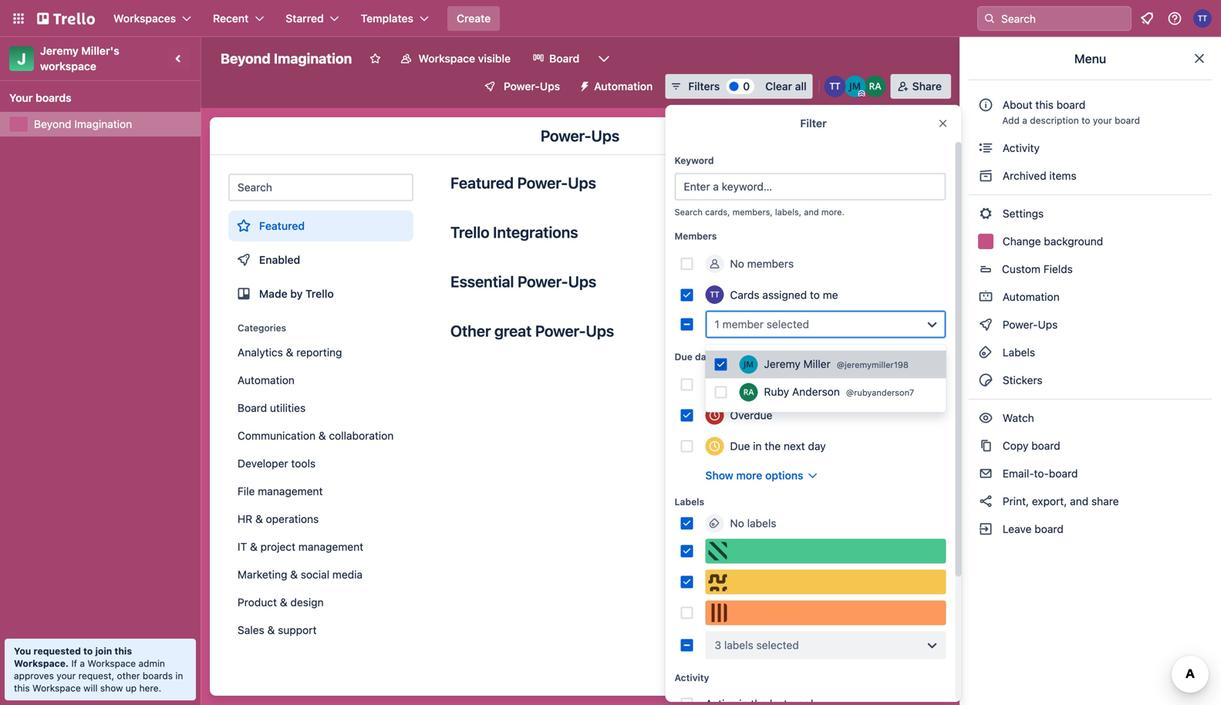 Task type: locate. For each thing, give the bounding box(es) containing it.
print,
[[1003, 495, 1029, 508]]

1 vertical spatial a
[[80, 658, 85, 669]]

in right other
[[175, 670, 183, 681]]

0 vertical spatial and
[[804, 207, 819, 217]]

color: yellow, title: none element
[[706, 570, 946, 594]]

1 horizontal spatial beyond
[[221, 50, 271, 67]]

power-ups down automation button
[[541, 127, 620, 145]]

1 vertical spatial trello
[[306, 287, 334, 300]]

0 horizontal spatial board
[[238, 402, 267, 414]]

jeremy miller (jeremymiller198) image
[[845, 76, 866, 97], [739, 355, 758, 374]]

board left utilities
[[238, 402, 267, 414]]

1 vertical spatial this
[[114, 646, 132, 657]]

0 vertical spatial workspace
[[418, 52, 475, 65]]

hr & operations
[[238, 513, 319, 525]]

0 horizontal spatial jeremy
[[40, 44, 79, 57]]

sm image for archived items
[[978, 168, 994, 184]]

1 horizontal spatial activity
[[1000, 142, 1040, 154]]

this inside "you requested to join this workspace."
[[114, 646, 132, 657]]

search image
[[984, 12, 996, 25]]

analytics
[[238, 346, 283, 359]]

beyond inside the board name 'text field'
[[221, 50, 271, 67]]

1 horizontal spatial jeremy miller (jeremymiller198) image
[[845, 76, 866, 97]]

board up to-
[[1032, 439, 1061, 452]]

your boards
[[9, 91, 71, 104]]

design
[[290, 596, 324, 609]]

0 notifications image
[[1138, 9, 1156, 28]]

no for no dates
[[730, 378, 744, 391]]

& right hr
[[255, 513, 263, 525]]

developer tools
[[238, 457, 316, 470]]

& left design
[[280, 596, 288, 609]]

power-ups link
[[969, 312, 1212, 337]]

2 horizontal spatial workspace
[[418, 52, 475, 65]]

2 vertical spatial to
[[83, 646, 93, 657]]

0 horizontal spatial beyond
[[34, 118, 71, 130]]

labels right 3
[[724, 639, 754, 652]]

cards,
[[705, 207, 730, 217]]

no for no members
[[730, 257, 744, 270]]

power- down "visible"
[[504, 80, 540, 93]]

1 horizontal spatial trello
[[451, 223, 490, 241]]

jeremy miller @jeremymiller198
[[764, 358, 909, 370]]

& for social
[[290, 568, 298, 581]]

& right analytics
[[286, 346, 293, 359]]

other great power-ups
[[451, 322, 614, 340]]

1 vertical spatial your
[[57, 670, 76, 681]]

0 vertical spatial automation
[[594, 80, 653, 93]]

it
[[238, 540, 247, 553]]

&
[[286, 346, 293, 359], [318, 429, 326, 442], [255, 513, 263, 525], [250, 540, 258, 553], [290, 568, 298, 581], [280, 596, 288, 609], [267, 624, 275, 636]]

a right add
[[1022, 115, 1028, 126]]

create button
[[447, 6, 500, 31]]

selected down assigned
[[767, 318, 809, 331]]

recent button
[[204, 6, 273, 31]]

to up activity link
[[1082, 115, 1090, 126]]

1 vertical spatial jeremy
[[764, 358, 801, 370]]

sm image inside activity link
[[978, 140, 994, 156]]

sm image inside print, export, and share link
[[978, 494, 994, 509]]

board
[[549, 52, 580, 65], [238, 402, 267, 414]]

sm image for print, export, and share
[[978, 494, 994, 509]]

@rubyanderson7
[[846, 388, 914, 398]]

1 horizontal spatial your
[[1093, 115, 1112, 126]]

1 vertical spatial workspace
[[87, 658, 136, 669]]

show more options
[[706, 469, 804, 482]]

essential power-ups
[[451, 272, 597, 290]]

1 no from the top
[[730, 257, 744, 270]]

0 horizontal spatial and
[[804, 207, 819, 217]]

0 horizontal spatial terry turtle (terryturtle) image
[[706, 285, 724, 304]]

0 vertical spatial automation link
[[969, 285, 1212, 309]]

background
[[1044, 235, 1103, 248]]

show
[[100, 683, 123, 694]]

1 vertical spatial labels
[[675, 496, 704, 507]]

change background link
[[969, 229, 1212, 254]]

workspace
[[40, 60, 96, 73]]

1 vertical spatial beyond
[[34, 118, 71, 130]]

1 vertical spatial jeremy miller (jeremymiller198) image
[[739, 355, 758, 374]]

2 vertical spatial power-ups
[[1000, 318, 1061, 331]]

your up activity link
[[1093, 115, 1112, 126]]

0 vertical spatial in
[[753, 440, 762, 452]]

power- inside button
[[504, 80, 540, 93]]

jeremy miller (jeremymiller198) image up the no dates on the right bottom
[[739, 355, 758, 374]]

trello up the essential
[[451, 223, 490, 241]]

and left the share
[[1070, 495, 1089, 508]]

3 no from the top
[[730, 517, 744, 530]]

selected down color: orange, title: none element at bottom right
[[756, 639, 799, 652]]

featured up enabled
[[259, 219, 305, 232]]

jeremy up workspace
[[40, 44, 79, 57]]

0 vertical spatial a
[[1022, 115, 1028, 126]]

1 vertical spatial selected
[[756, 639, 799, 652]]

automation link down analytics & reporting link
[[228, 368, 414, 393]]

sm image for automation
[[978, 289, 994, 305]]

sm image inside the watch link
[[978, 410, 994, 426]]

2 horizontal spatial this
[[1036, 98, 1054, 111]]

search cards, members, labels, and more.
[[675, 207, 845, 217]]

terry turtle (terryturtle) image right open information menu icon
[[1194, 9, 1212, 28]]

sm image inside email-to-board link
[[978, 466, 994, 481]]

1 vertical spatial board
[[238, 402, 267, 414]]

search
[[675, 207, 703, 217]]

& for operations
[[255, 513, 263, 525]]

1 sm image from the top
[[978, 140, 994, 156]]

labels down show more options button
[[747, 517, 777, 530]]

product & design link
[[228, 590, 414, 615]]

automation down customize views image
[[594, 80, 653, 93]]

management up operations
[[258, 485, 323, 498]]

labels
[[1000, 346, 1035, 359], [675, 496, 704, 507]]

copy board
[[1000, 439, 1061, 452]]

workspace left "visible"
[[418, 52, 475, 65]]

members,
[[733, 207, 773, 217]]

0 vertical spatial jeremy
[[40, 44, 79, 57]]

to for cards assigned to me
[[810, 288, 820, 301]]

to left join
[[83, 646, 93, 657]]

this inside the about this board add a description to your board
[[1036, 98, 1054, 111]]

sm image for leave board
[[978, 522, 994, 537]]

automation link up the power-ups link
[[969, 285, 1212, 309]]

1 horizontal spatial jeremy
[[764, 358, 801, 370]]

due up more at the right
[[730, 440, 750, 452]]

member
[[723, 318, 764, 331]]

a
[[1022, 115, 1028, 126], [80, 658, 85, 669]]

power-ups down board link
[[504, 80, 560, 93]]

terry turtle (terryturtle) image up 1
[[706, 285, 724, 304]]

sm image
[[573, 74, 594, 96], [978, 206, 994, 221], [978, 317, 994, 333], [978, 345, 994, 360], [978, 373, 994, 388], [978, 494, 994, 509]]

up
[[126, 683, 137, 694]]

beyond imagination inside the board name 'text field'
[[221, 50, 352, 67]]

0 horizontal spatial in
[[175, 670, 183, 681]]

ups
[[540, 80, 560, 93], [591, 127, 620, 145], [568, 174, 596, 192], [568, 272, 597, 290], [1038, 318, 1058, 331], [586, 322, 614, 340]]

no down more at the right
[[730, 517, 744, 530]]

board up description on the top right of page
[[1057, 98, 1086, 111]]

1 horizontal spatial this
[[114, 646, 132, 657]]

beyond down the recent popup button at the top
[[221, 50, 271, 67]]

labels link
[[969, 340, 1212, 365]]

approves
[[14, 670, 54, 681]]

terry turtle (terryturtle) image left the this member is an admin of this board. image
[[824, 76, 846, 97]]

sm image inside stickers link
[[978, 373, 994, 388]]

2 vertical spatial no
[[730, 517, 744, 530]]

boards down admin
[[143, 670, 173, 681]]

to inside "you requested to join this workspace."
[[83, 646, 93, 657]]

0 horizontal spatial automation link
[[228, 368, 414, 393]]

0 vertical spatial management
[[258, 485, 323, 498]]

0 vertical spatial power-ups
[[504, 80, 560, 93]]

jeremy miller (jeremymiller198) image right all
[[845, 76, 866, 97]]

filter
[[800, 117, 827, 130]]

trello right by
[[306, 287, 334, 300]]

cards assigned to me
[[730, 288, 838, 301]]

& for reporting
[[286, 346, 293, 359]]

no up the cards
[[730, 257, 744, 270]]

imagination
[[274, 50, 352, 67], [74, 118, 132, 130]]

sm image for activity
[[978, 140, 994, 156]]

workspace down join
[[87, 658, 136, 669]]

2 vertical spatial this
[[14, 683, 30, 694]]

marketing & social media
[[238, 568, 363, 581]]

your boards with 1 items element
[[9, 89, 184, 107]]

watch link
[[969, 406, 1212, 430]]

fields
[[1044, 263, 1073, 275]]

sm image inside the power-ups link
[[978, 317, 994, 333]]

board
[[1057, 98, 1086, 111], [1115, 115, 1140, 126], [1032, 439, 1061, 452], [1049, 467, 1078, 480], [1035, 523, 1064, 535]]

1 vertical spatial in
[[175, 670, 183, 681]]

1 vertical spatial no
[[730, 378, 744, 391]]

3 sm image from the top
[[978, 289, 994, 305]]

1 horizontal spatial boards
[[143, 670, 173, 681]]

1 vertical spatial featured
[[259, 219, 305, 232]]

imagination down your boards with 1 items element
[[74, 118, 132, 130]]

to left me
[[810, 288, 820, 301]]

power-ups down custom fields
[[1000, 318, 1061, 331]]

1 vertical spatial boards
[[143, 670, 173, 681]]

5 sm image from the top
[[978, 438, 994, 454]]

the
[[765, 440, 781, 452]]

1 vertical spatial labels
[[724, 639, 754, 652]]

management down hr & operations link
[[298, 540, 363, 553]]

jeremy for jeremy miller @jeremymiller198
[[764, 358, 801, 370]]

and inside print, export, and share link
[[1070, 495, 1089, 508]]

0 vertical spatial jeremy miller (jeremymiller198) image
[[845, 76, 866, 97]]

day
[[808, 440, 826, 452]]

power- up featured power-ups at the top left of the page
[[541, 127, 591, 145]]

this member is an admin of this board. image
[[858, 90, 865, 97]]

more
[[736, 469, 763, 482]]

sm image inside archived items link
[[978, 168, 994, 184]]

due left the date at right
[[675, 351, 693, 362]]

beyond imagination link
[[34, 116, 191, 132]]

automation down custom fields
[[1000, 290, 1060, 303]]

0 vertical spatial no
[[730, 257, 744, 270]]

0 horizontal spatial a
[[80, 658, 85, 669]]

& right it
[[250, 540, 258, 553]]

and left "more."
[[804, 207, 819, 217]]

beyond inside beyond imagination link
[[34, 118, 71, 130]]

jeremy inside jeremy miller's workspace
[[40, 44, 79, 57]]

Enter a keyword… text field
[[675, 173, 946, 201]]

0 horizontal spatial your
[[57, 670, 76, 681]]

jeremy up ruby
[[764, 358, 801, 370]]

sm image inside the "leave board" "link"
[[978, 522, 994, 537]]

0 horizontal spatial this
[[14, 683, 30, 694]]

1 vertical spatial imagination
[[74, 118, 132, 130]]

categories
[[238, 322, 286, 333]]

beyond imagination down your boards with 1 items element
[[34, 118, 132, 130]]

beyond down your boards
[[34, 118, 71, 130]]

a inside if a workspace admin approves your request, other boards in this workspace will show up here.
[[80, 658, 85, 669]]

power-ups button
[[473, 74, 569, 99]]

2 horizontal spatial to
[[1082, 115, 1090, 126]]

0 vertical spatial imagination
[[274, 50, 352, 67]]

this inside if a workspace admin approves your request, other boards in this workspace will show up here.
[[14, 683, 30, 694]]

3
[[715, 639, 721, 652]]

1 horizontal spatial imagination
[[274, 50, 352, 67]]

workspace down approves
[[32, 683, 81, 694]]

1 horizontal spatial terry turtle (terryturtle) image
[[824, 76, 846, 97]]

miller's
[[81, 44, 119, 57]]

beyond imagination down starred
[[221, 50, 352, 67]]

featured
[[451, 174, 514, 192], [259, 219, 305, 232]]

due date
[[675, 351, 715, 362]]

clear
[[765, 80, 792, 93]]

tools
[[291, 457, 316, 470]]

0 horizontal spatial beyond imagination
[[34, 118, 132, 130]]

ruby anderson (rubyanderson7) image
[[865, 76, 886, 97]]

0 vertical spatial trello
[[451, 223, 490, 241]]

6 sm image from the top
[[978, 466, 994, 481]]

sm image for settings
[[978, 206, 994, 221]]

miller
[[804, 358, 831, 370]]

2 no from the top
[[730, 378, 744, 391]]

ups inside button
[[540, 80, 560, 93]]

0 vertical spatial boards
[[36, 91, 71, 104]]

1 vertical spatial power-ups
[[541, 127, 620, 145]]

boards inside your boards with 1 items element
[[36, 91, 71, 104]]

beyond
[[221, 50, 271, 67], [34, 118, 71, 130]]

Board name text field
[[213, 46, 360, 71]]

sm image inside copy board link
[[978, 438, 994, 454]]

imagination down starred dropdown button
[[274, 50, 352, 67]]

1 horizontal spatial beyond imagination
[[221, 50, 352, 67]]

1 horizontal spatial in
[[753, 440, 762, 452]]

& for collaboration
[[318, 429, 326, 442]]

more.
[[821, 207, 845, 217]]

sm image
[[978, 140, 994, 156], [978, 168, 994, 184], [978, 289, 994, 305], [978, 410, 994, 426], [978, 438, 994, 454], [978, 466, 994, 481], [978, 522, 994, 537]]

& down board utilities link
[[318, 429, 326, 442]]

Search field
[[996, 7, 1131, 30]]

7 sm image from the top
[[978, 522, 994, 537]]

copy
[[1003, 439, 1029, 452]]

no
[[730, 257, 744, 270], [730, 378, 744, 391], [730, 517, 744, 530]]

no left 'dates'
[[730, 378, 744, 391]]

clear all button
[[759, 74, 813, 99]]

labels for no
[[747, 517, 777, 530]]

star or unstar board image
[[369, 52, 381, 65]]

your
[[9, 91, 33, 104]]

stickers
[[1000, 374, 1043, 387]]

visible
[[478, 52, 511, 65]]

no labels
[[730, 517, 777, 530]]

1 horizontal spatial board
[[549, 52, 580, 65]]

sm image inside labels link
[[978, 345, 994, 360]]

board down export, on the right bottom of the page
[[1035, 523, 1064, 535]]

1 vertical spatial automation
[[1000, 290, 1060, 303]]

recent
[[213, 12, 249, 25]]

management
[[258, 485, 323, 498], [298, 540, 363, 553]]

0 horizontal spatial featured
[[259, 219, 305, 232]]

sm image inside settings link
[[978, 206, 994, 221]]

operations
[[266, 513, 319, 525]]

this right join
[[114, 646, 132, 657]]

this up description on the top right of page
[[1036, 98, 1054, 111]]

anderson
[[792, 385, 840, 398]]

1 horizontal spatial and
[[1070, 495, 1089, 508]]

hr & operations link
[[228, 507, 414, 532]]

labels
[[747, 517, 777, 530], [724, 639, 754, 652]]

automation up board utilities
[[238, 374, 295, 387]]

boards right your at the left top
[[36, 91, 71, 104]]

no members
[[730, 257, 794, 270]]

essential
[[451, 272, 514, 290]]

& right 'sales'
[[267, 624, 275, 636]]

customize views image
[[597, 51, 612, 66]]

0 horizontal spatial due
[[675, 351, 693, 362]]

0 vertical spatial this
[[1036, 98, 1054, 111]]

1 horizontal spatial featured
[[451, 174, 514, 192]]

requested
[[33, 646, 81, 657]]

developer
[[238, 457, 288, 470]]

change background
[[1000, 235, 1103, 248]]

board left customize views image
[[549, 52, 580, 65]]

1 member selected
[[715, 318, 809, 331]]

1 horizontal spatial due
[[730, 440, 750, 452]]

0 vertical spatial activity
[[1000, 142, 1040, 154]]

featured up 'trello integrations'
[[451, 174, 514, 192]]

1 vertical spatial and
[[1070, 495, 1089, 508]]

0 horizontal spatial to
[[83, 646, 93, 657]]

board for board
[[549, 52, 580, 65]]

workspace inside workspace visible button
[[418, 52, 475, 65]]

options
[[765, 469, 804, 482]]

0 vertical spatial selected
[[767, 318, 809, 331]]

1 vertical spatial to
[[810, 288, 820, 301]]

4 sm image from the top
[[978, 410, 994, 426]]

request,
[[78, 670, 114, 681]]

workspace
[[418, 52, 475, 65], [87, 658, 136, 669], [32, 683, 81, 694]]

0 horizontal spatial workspace
[[32, 683, 81, 694]]

0 vertical spatial beyond
[[221, 50, 271, 67]]

in left the
[[753, 440, 762, 452]]

& left the social
[[290, 568, 298, 581]]

1 vertical spatial beyond imagination
[[34, 118, 132, 130]]

no for no labels
[[730, 517, 744, 530]]

0 vertical spatial terry turtle (terryturtle) image
[[1194, 9, 1212, 28]]

2 vertical spatial automation
[[238, 374, 295, 387]]

1 horizontal spatial automation
[[594, 80, 653, 93]]

board link
[[523, 46, 589, 71]]

0 vertical spatial labels
[[747, 517, 777, 530]]

show
[[706, 469, 734, 482]]

terry turtle (terryturtle) image
[[1194, 9, 1212, 28], [824, 76, 846, 97], [706, 285, 724, 304]]

print, export, and share link
[[969, 489, 1212, 514]]

0 vertical spatial your
[[1093, 115, 1112, 126]]

0 vertical spatial beyond imagination
[[221, 50, 352, 67]]

0 vertical spatial to
[[1082, 115, 1090, 126]]

1 vertical spatial due
[[730, 440, 750, 452]]

sm image for watch
[[978, 410, 994, 426]]

your down if
[[57, 670, 76, 681]]

this down approves
[[14, 683, 30, 694]]

a right if
[[80, 658, 85, 669]]

2 sm image from the top
[[978, 168, 994, 184]]

by
[[290, 287, 303, 300]]



Task type: describe. For each thing, give the bounding box(es) containing it.
about this board add a description to your board
[[1002, 98, 1140, 126]]

sm image for power-ups
[[978, 317, 994, 333]]

support
[[278, 624, 317, 636]]

due in the next day
[[730, 440, 826, 452]]

archived
[[1003, 169, 1047, 182]]

due for due in the next day
[[730, 440, 750, 452]]

3 labels selected
[[715, 639, 799, 652]]

2 vertical spatial terry turtle (terryturtle) image
[[706, 285, 724, 304]]

share
[[912, 80, 942, 93]]

custom fields
[[1002, 263, 1073, 275]]

marketing & social media link
[[228, 562, 414, 587]]

0 horizontal spatial jeremy miller (jeremymiller198) image
[[739, 355, 758, 374]]

made by trello
[[259, 287, 334, 300]]

management inside file management link
[[258, 485, 323, 498]]

enabled
[[259, 253, 300, 266]]

ruby anderson (rubyanderson7) image
[[739, 383, 758, 402]]

boards inside if a workspace admin approves your request, other boards in this workspace will show up here.
[[143, 670, 173, 681]]

to for you requested to join this workspace.
[[83, 646, 93, 657]]

close popover image
[[937, 117, 949, 130]]

due for due date
[[675, 351, 693, 362]]

me
[[823, 288, 838, 301]]

ruby
[[764, 385, 789, 398]]

archived items link
[[969, 164, 1212, 188]]

power- up integrations at top left
[[517, 174, 568, 192]]

sm image inside automation button
[[573, 74, 594, 96]]

sm image for copy board
[[978, 438, 994, 454]]

admin
[[139, 658, 165, 669]]

product & design
[[238, 596, 324, 609]]

to inside the about this board add a description to your board
[[1082, 115, 1090, 126]]

color: green, title: none element
[[706, 539, 946, 564]]

power-ups inside button
[[504, 80, 560, 93]]

1 horizontal spatial labels
[[1000, 346, 1035, 359]]

assigned
[[763, 288, 807, 301]]

featured for featured power-ups
[[451, 174, 514, 192]]

leave board
[[1000, 523, 1064, 535]]

export,
[[1032, 495, 1067, 508]]

workspaces button
[[104, 6, 201, 31]]

board up print, export, and share on the right
[[1049, 467, 1078, 480]]

1 horizontal spatial workspace
[[87, 658, 136, 669]]

0
[[743, 80, 750, 93]]

workspaces
[[113, 12, 176, 25]]

jeremy miller's workspace
[[40, 44, 122, 73]]

developer tools link
[[228, 451, 414, 476]]

board for board utilities
[[238, 402, 267, 414]]

analytics & reporting link
[[228, 340, 414, 365]]

settings
[[1000, 207, 1044, 220]]

no dates
[[730, 378, 775, 391]]

back to home image
[[37, 6, 95, 31]]

in inside if a workspace admin approves your request, other boards in this workspace will show up here.
[[175, 670, 183, 681]]

automation button
[[573, 74, 662, 99]]

items
[[1050, 169, 1077, 182]]

to-
[[1034, 467, 1049, 480]]

open information menu image
[[1167, 11, 1183, 26]]

your inside the about this board add a description to your board
[[1093, 115, 1112, 126]]

Search text field
[[228, 174, 414, 201]]

2 horizontal spatial automation
[[1000, 290, 1060, 303]]

description
[[1030, 115, 1079, 126]]

email-
[[1003, 467, 1034, 480]]

sales
[[238, 624, 264, 636]]

1 vertical spatial activity
[[675, 672, 709, 683]]

activity link
[[969, 136, 1212, 160]]

communication
[[238, 429, 316, 442]]

project
[[261, 540, 296, 553]]

primary element
[[0, 0, 1221, 37]]

dates
[[747, 378, 775, 391]]

2 horizontal spatial terry turtle (terryturtle) image
[[1194, 9, 1212, 28]]

featured for featured
[[259, 219, 305, 232]]

product
[[238, 596, 277, 609]]

overdue
[[730, 409, 773, 422]]

sales & support
[[238, 624, 317, 636]]

show more options button
[[706, 468, 819, 483]]

& for project
[[250, 540, 258, 553]]

0 horizontal spatial labels
[[675, 496, 704, 507]]

leave
[[1003, 523, 1032, 535]]

power- up "stickers"
[[1003, 318, 1038, 331]]

power- down integrations at top left
[[518, 272, 568, 290]]

labels for 3
[[724, 639, 754, 652]]

1 vertical spatial terry turtle (terryturtle) image
[[824, 76, 846, 97]]

other
[[117, 670, 140, 681]]

members
[[747, 257, 794, 270]]

0 horizontal spatial imagination
[[74, 118, 132, 130]]

0 horizontal spatial trello
[[306, 287, 334, 300]]

imagination inside the board name 'text field'
[[274, 50, 352, 67]]

members
[[675, 231, 717, 241]]

email-to-board
[[1000, 467, 1078, 480]]

@jeremymiller198
[[837, 360, 909, 370]]

workspace navigation collapse icon image
[[168, 48, 190, 69]]

management inside it & project management link
[[298, 540, 363, 553]]

board inside "link"
[[1035, 523, 1064, 535]]

color: orange, title: none element
[[706, 601, 946, 625]]

sm image for stickers
[[978, 373, 994, 388]]

if
[[71, 658, 77, 669]]

power- right great
[[535, 322, 586, 340]]

cards
[[730, 288, 760, 301]]

& for support
[[267, 624, 275, 636]]

stickers link
[[969, 368, 1212, 393]]

next
[[784, 440, 805, 452]]

print, export, and share
[[1000, 495, 1119, 508]]

2 vertical spatial workspace
[[32, 683, 81, 694]]

sm image for labels
[[978, 345, 994, 360]]

share button
[[891, 74, 951, 99]]

file management
[[238, 485, 323, 498]]

utilities
[[270, 402, 306, 414]]

watch
[[1000, 412, 1037, 424]]

your inside if a workspace admin approves your request, other boards in this workspace will show up here.
[[57, 670, 76, 681]]

jeremy for jeremy miller's workspace
[[40, 44, 79, 57]]

leave board link
[[969, 517, 1212, 542]]

filters
[[688, 80, 720, 93]]

archived items
[[1000, 169, 1077, 182]]

featured power-ups
[[451, 174, 596, 192]]

starred button
[[276, 6, 348, 31]]

other
[[451, 322, 491, 340]]

1 vertical spatial automation link
[[228, 368, 414, 393]]

file
[[238, 485, 255, 498]]

board utilities
[[238, 402, 306, 414]]

1 horizontal spatial automation link
[[969, 285, 1212, 309]]

automation inside button
[[594, 80, 653, 93]]

marketing
[[238, 568, 287, 581]]

made
[[259, 287, 288, 300]]

custom
[[1002, 263, 1041, 275]]

ruby anderson @rubyanderson7
[[764, 385, 914, 398]]

1
[[715, 318, 720, 331]]

j
[[17, 49, 26, 68]]

& for design
[[280, 596, 288, 609]]

analytics & reporting
[[238, 346, 342, 359]]

email-to-board link
[[969, 461, 1212, 486]]

sm image for email-to-board
[[978, 466, 994, 481]]

selected for 3 labels selected
[[756, 639, 799, 652]]

settings link
[[969, 201, 1212, 226]]

selected for 1 member selected
[[767, 318, 809, 331]]

a inside the about this board add a description to your board
[[1022, 115, 1028, 126]]

board up activity link
[[1115, 115, 1140, 126]]

collaboration
[[329, 429, 394, 442]]

workspace.
[[14, 658, 69, 669]]



Task type: vqa. For each thing, say whether or not it's contained in the screenshot.
Communication & collaboration
yes



